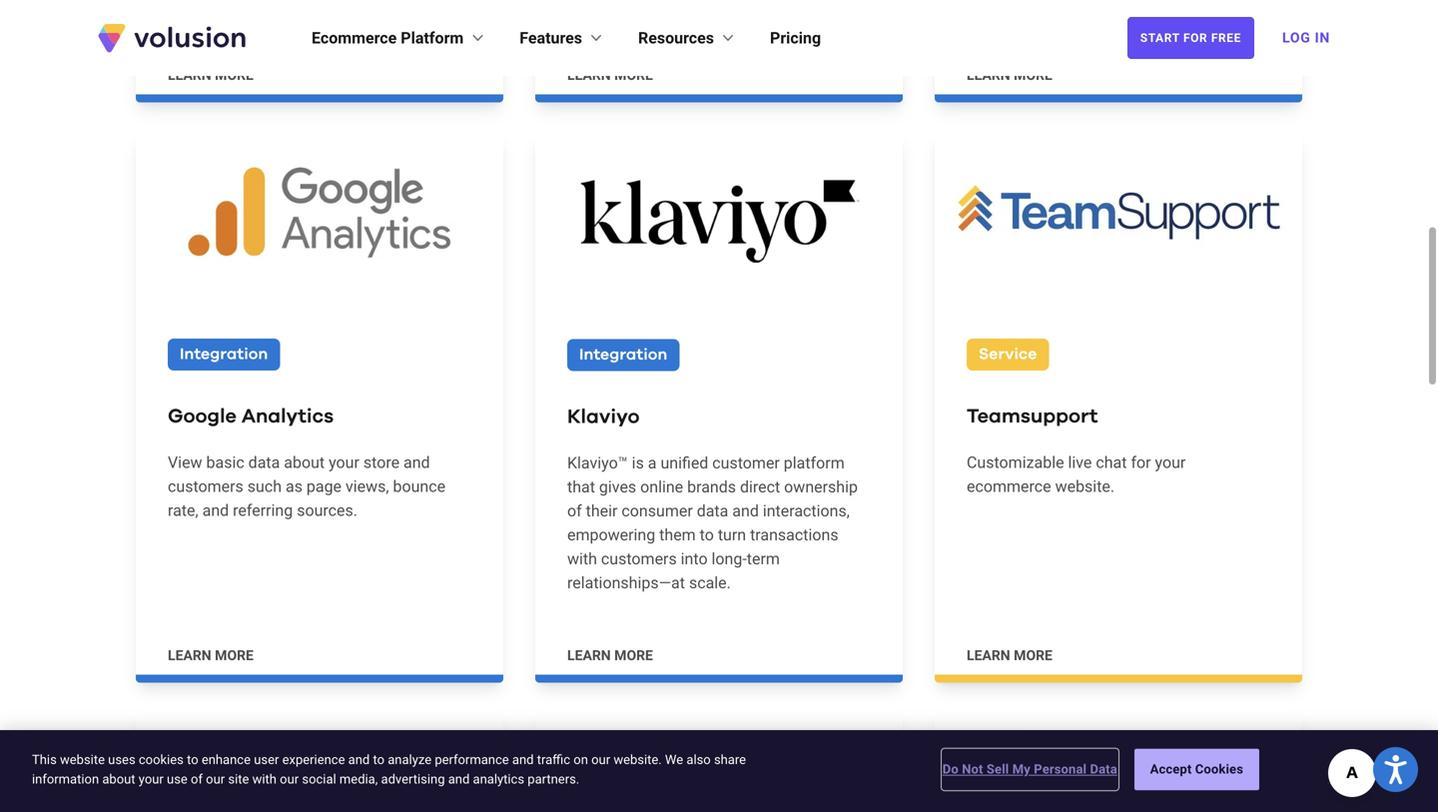 Task type: describe. For each thing, give the bounding box(es) containing it.
your for google analytics
[[329, 453, 359, 472]]

store
[[363, 453, 400, 472]]

rate,
[[168, 501, 198, 520]]

my
[[1013, 762, 1031, 777]]

we
[[665, 752, 683, 767]]

into
[[681, 549, 708, 568]]

0 horizontal spatial to
[[187, 752, 198, 767]]

platform
[[401, 28, 464, 47]]

and inside klaviyo™ is a unified customer platform that gives online brands direct ownership of their consumer data and interactions, empowering them to turn transactions with customers into long-term relationships—at scale.
[[732, 501, 759, 520]]

advertising
[[381, 772, 445, 787]]

data inside view basic data about your store and customers such as page views, bounce rate, and referring sources.
[[248, 453, 280, 472]]

direct
[[740, 477, 780, 496]]

for
[[1131, 453, 1151, 472]]

analyze
[[388, 752, 432, 767]]

analytics
[[242, 407, 334, 427]]

pricing link
[[770, 26, 821, 50]]

customer
[[712, 453, 780, 472]]

website
[[60, 752, 105, 767]]

features
[[520, 28, 582, 47]]

klaviyo
[[567, 407, 640, 427]]

cookies
[[1195, 762, 1244, 777]]

your for teamsupport
[[1155, 453, 1186, 472]]

klaviyo™ is a unified customer platform that gives online brands direct ownership of their consumer data and interactions, empowering them to turn transactions with customers into long-term relationships—at scale.
[[567, 453, 858, 592]]

google analytics
[[168, 407, 334, 427]]

ownership
[[784, 477, 858, 496]]

do not sell my personal data
[[943, 762, 1118, 777]]

free
[[1211, 31, 1242, 45]]

sell
[[987, 762, 1009, 777]]

media,
[[340, 772, 378, 787]]

and down performance at the bottom left
[[448, 772, 470, 787]]

log
[[1283, 29, 1311, 46]]

justuno image
[[535, 714, 903, 812]]

transactions
[[750, 525, 839, 544]]

user
[[254, 752, 279, 767]]

scale.
[[689, 573, 731, 592]]

2 learn more link from the left
[[935, 0, 1302, 102]]

for
[[1184, 31, 1208, 45]]

empowering
[[567, 525, 655, 544]]

turn
[[718, 525, 746, 544]]

integration for klaviyo
[[579, 347, 668, 363]]

log in
[[1283, 29, 1330, 46]]

on
[[574, 752, 588, 767]]

share
[[714, 752, 746, 767]]

that
[[567, 477, 595, 496]]

do not sell my personal data button
[[943, 750, 1118, 789]]

also
[[687, 752, 711, 767]]

1 horizontal spatial our
[[280, 772, 299, 787]]

brands
[[687, 477, 736, 496]]

online
[[640, 477, 683, 496]]

page
[[307, 477, 342, 496]]

of inside klaviyo™ is a unified customer platform that gives online brands direct ownership of their consumer data and interactions, empowering them to turn transactions with customers into long-term relationships—at scale.
[[567, 501, 582, 520]]

platform
[[784, 453, 845, 472]]

sources.
[[297, 501, 358, 520]]

service
[[979, 347, 1037, 363]]

google
[[168, 407, 237, 427]]

of inside the this website uses cookies to enhance user experience and to analyze performance and traffic on our website. we also share information about your use of our site with our social media, advertising and analytics partners.
[[191, 772, 203, 787]]

teamsupport
[[967, 407, 1098, 427]]

traffic
[[537, 752, 570, 767]]

basic
[[206, 453, 244, 472]]

experience
[[282, 752, 345, 767]]

such
[[247, 477, 282, 496]]

in
[[1315, 29, 1330, 46]]

as
[[286, 477, 303, 496]]

open accessibe: accessibility options, statement and help image
[[1385, 755, 1407, 784]]

data inside klaviyo™ is a unified customer platform that gives online brands direct ownership of their consumer data and interactions, empowering them to turn transactions with customers into long-term relationships—at scale.
[[697, 501, 729, 520]]

ecommerce platform
[[312, 28, 464, 47]]

is
[[632, 453, 644, 472]]

live
[[1068, 453, 1092, 472]]

enhance
[[202, 752, 251, 767]]

start for free
[[1140, 31, 1242, 45]]

teamsupport image
[[935, 134, 1302, 291]]

relationships—at
[[567, 573, 685, 592]]

gives
[[599, 477, 636, 496]]



Task type: vqa. For each thing, say whether or not it's contained in the screenshot.
Running
no



Task type: locate. For each thing, give the bounding box(es) containing it.
not
[[962, 762, 983, 777]]

data up the such
[[248, 453, 280, 472]]

your
[[329, 453, 359, 472], [1155, 453, 1186, 472], [139, 772, 164, 787]]

website. inside customizable live chat for your ecommerce website.
[[1055, 477, 1115, 496]]

customers inside view basic data about your store and customers such as page views, bounce rate, and referring sources.
[[168, 477, 244, 496]]

0 horizontal spatial learn more link
[[535, 0, 903, 102]]

1 horizontal spatial to
[[373, 752, 385, 767]]

2 horizontal spatial our
[[591, 752, 610, 767]]

site
[[228, 772, 249, 787]]

our right on
[[591, 752, 610, 767]]

to
[[700, 525, 714, 544], [187, 752, 198, 767], [373, 752, 385, 767]]

performance
[[435, 752, 509, 767]]

this
[[32, 752, 57, 767]]

cookies
[[139, 752, 184, 767]]

long-
[[712, 549, 747, 568]]

1 vertical spatial website.
[[614, 752, 662, 767]]

resources
[[638, 28, 714, 47]]

website. left we
[[614, 752, 662, 767]]

accept
[[1150, 762, 1192, 777]]

to up use
[[187, 752, 198, 767]]

1 horizontal spatial website.
[[1055, 477, 1115, 496]]

social
[[302, 772, 336, 787]]

ecommerce
[[967, 477, 1051, 496]]

0 horizontal spatial with
[[252, 772, 277, 787]]

our
[[591, 752, 610, 767], [206, 772, 225, 787], [280, 772, 299, 787]]

our down enhance
[[206, 772, 225, 787]]

chat
[[1096, 453, 1127, 472]]

unified
[[661, 453, 709, 472]]

about inside view basic data about your store and customers such as page views, bounce rate, and referring sources.
[[284, 453, 325, 472]]

and up bounce
[[404, 453, 430, 472]]

customizable
[[967, 453, 1064, 472]]

our left social
[[280, 772, 299, 787]]

of down that
[[567, 501, 582, 520]]

0 vertical spatial with
[[567, 549, 597, 568]]

with down 'user'
[[252, 772, 277, 787]]

and left traffic
[[512, 752, 534, 767]]

and up media,
[[348, 752, 370, 767]]

1 vertical spatial data
[[697, 501, 729, 520]]

about
[[284, 453, 325, 472], [102, 772, 135, 787]]

0 horizontal spatial website.
[[614, 752, 662, 767]]

1 horizontal spatial data
[[697, 501, 729, 520]]

uses
[[108, 752, 135, 767]]

do
[[943, 762, 959, 777]]

use
[[167, 772, 188, 787]]

2 horizontal spatial your
[[1155, 453, 1186, 472]]

referring
[[233, 501, 293, 520]]

0 horizontal spatial our
[[206, 772, 225, 787]]

view
[[168, 453, 202, 472]]

2 integration from the left
[[579, 347, 668, 363]]

1 horizontal spatial learn more link
[[935, 0, 1302, 102]]

integration up 'klaviyo'
[[579, 347, 668, 363]]

consumer
[[622, 501, 693, 520]]

them
[[659, 525, 696, 544]]

and
[[404, 453, 430, 472], [202, 501, 229, 520], [732, 501, 759, 520], [348, 752, 370, 767], [512, 752, 534, 767], [448, 772, 470, 787]]

1 horizontal spatial customers
[[601, 549, 677, 568]]

your inside customizable live chat for your ecommerce website.
[[1155, 453, 1186, 472]]

bounce
[[393, 477, 446, 496]]

features button
[[520, 26, 606, 50]]

0 vertical spatial website.
[[1055, 477, 1115, 496]]

learn more button
[[168, 65, 254, 85], [567, 65, 653, 85], [967, 65, 1053, 85], [168, 646, 254, 666], [567, 646, 653, 666], [967, 646, 1053, 666]]

of right use
[[191, 772, 203, 787]]

to up media,
[[373, 752, 385, 767]]

term
[[747, 549, 780, 568]]

1 horizontal spatial integration
[[579, 347, 668, 363]]

customers up relationships—at at the left
[[601, 549, 677, 568]]

1 horizontal spatial about
[[284, 453, 325, 472]]

1 horizontal spatial of
[[567, 501, 582, 520]]

to inside klaviyo™ is a unified customer platform that gives online brands direct ownership of their consumer data and interactions, empowering them to turn transactions with customers into long-term relationships—at scale.
[[700, 525, 714, 544]]

1 integration from the left
[[180, 347, 268, 363]]

with down empowering
[[567, 549, 597, 568]]

pricing
[[770, 28, 821, 47]]

customers inside klaviyo™ is a unified customer platform that gives online brands direct ownership of their consumer data and interactions, empowering them to turn transactions with customers into long-term relationships—at scale.
[[601, 549, 677, 568]]

0 vertical spatial about
[[284, 453, 325, 472]]

accept cookies button
[[1134, 749, 1259, 790]]

partners.
[[528, 772, 580, 787]]

0 vertical spatial data
[[248, 453, 280, 472]]

and up turn
[[732, 501, 759, 520]]

with inside the this website uses cookies to enhance user experience and to analyze performance and traffic on our website. we also share information about your use of our site with our social media, advertising and analytics partners.
[[252, 772, 277, 787]]

2 horizontal spatial to
[[700, 525, 714, 544]]

about up the 'as'
[[284, 453, 325, 472]]

start
[[1140, 31, 1180, 45]]

website. inside the this website uses cookies to enhance user experience and to analyze performance and traffic on our website. we also share information about your use of our site with our social media, advertising and analytics partners.
[[614, 752, 662, 767]]

website.
[[1055, 477, 1115, 496], [614, 752, 662, 767]]

1 horizontal spatial with
[[567, 549, 597, 568]]

learn more
[[168, 67, 254, 83], [567, 67, 653, 83], [967, 67, 1053, 83], [168, 647, 254, 664], [567, 647, 653, 664], [967, 647, 1053, 664]]

0 vertical spatial of
[[567, 501, 582, 520]]

data
[[1090, 762, 1118, 777]]

privacy alert dialog
[[0, 730, 1438, 812]]

your inside the this website uses cookies to enhance user experience and to analyze performance and traffic on our website. we also share information about your use of our site with our social media, advertising and analytics partners.
[[139, 772, 164, 787]]

start for free link
[[1127, 17, 1255, 59]]

customers down 'basic'
[[168, 477, 244, 496]]

customers
[[168, 477, 244, 496], [601, 549, 677, 568]]

accept cookies
[[1150, 762, 1244, 777]]

about down uses
[[102, 772, 135, 787]]

1 vertical spatial of
[[191, 772, 203, 787]]

learn
[[168, 67, 211, 83], [567, 67, 611, 83], [967, 67, 1011, 83], [168, 647, 211, 664], [567, 647, 611, 664], [967, 647, 1011, 664]]

learn more link
[[535, 0, 903, 102], [935, 0, 1302, 102]]

more
[[215, 67, 254, 83], [614, 67, 653, 83], [1014, 67, 1053, 83], [215, 647, 254, 664], [614, 647, 653, 664], [1014, 647, 1053, 664]]

to left turn
[[700, 525, 714, 544]]

google analytics image
[[136, 134, 503, 291]]

0 horizontal spatial about
[[102, 772, 135, 787]]

a
[[648, 453, 657, 472]]

log in link
[[1271, 16, 1342, 60]]

ecommerce
[[312, 28, 397, 47]]

integration up google
[[180, 347, 268, 363]]

and right rate,
[[202, 501, 229, 520]]

klaviyo™
[[567, 453, 628, 472]]

customizable live chat for your ecommerce website.
[[967, 453, 1186, 496]]

quickbooks desktop connector by webgility image
[[136, 714, 503, 812]]

1 vertical spatial customers
[[601, 549, 677, 568]]

with inside klaviyo™ is a unified customer platform that gives online brands direct ownership of their consumer data and interactions, empowering them to turn transactions with customers into long-term relationships—at scale.
[[567, 549, 597, 568]]

data down the brands
[[697, 501, 729, 520]]

0 horizontal spatial data
[[248, 453, 280, 472]]

information
[[32, 772, 99, 787]]

views,
[[346, 477, 389, 496]]

1 horizontal spatial your
[[329, 453, 359, 472]]

their
[[586, 501, 618, 520]]

0 vertical spatial customers
[[168, 477, 244, 496]]

your up page
[[329, 453, 359, 472]]

ecommerce platform button
[[312, 26, 488, 50]]

analytics
[[473, 772, 524, 787]]

avalara avatax image
[[935, 714, 1302, 812]]

1 vertical spatial with
[[252, 772, 277, 787]]

0 horizontal spatial integration
[[180, 347, 268, 363]]

0 horizontal spatial your
[[139, 772, 164, 787]]

of
[[567, 501, 582, 520], [191, 772, 203, 787]]

interactions,
[[763, 501, 850, 520]]

klaviyo image
[[535, 134, 903, 291]]

resources button
[[638, 26, 738, 50]]

0 horizontal spatial customers
[[168, 477, 244, 496]]

about inside the this website uses cookies to enhance user experience and to analyze performance and traffic on our website. we also share information about your use of our site with our social media, advertising and analytics partners.
[[102, 772, 135, 787]]

personal
[[1034, 762, 1087, 777]]

1 learn more link from the left
[[535, 0, 903, 102]]

this website uses cookies to enhance user experience and to analyze performance and traffic on our website. we also share information about your use of our site with our social media, advertising and analytics partners.
[[32, 752, 746, 787]]

integration for google analytics
[[180, 347, 268, 363]]

view basic data about your store and customers such as page views, bounce rate, and referring sources.
[[168, 453, 446, 520]]

website. down "live"
[[1055, 477, 1115, 496]]

your down the cookies
[[139, 772, 164, 787]]

1 vertical spatial about
[[102, 772, 135, 787]]

0 horizontal spatial of
[[191, 772, 203, 787]]

your inside view basic data about your store and customers such as page views, bounce rate, and referring sources.
[[329, 453, 359, 472]]

your right "for" at the bottom right
[[1155, 453, 1186, 472]]



